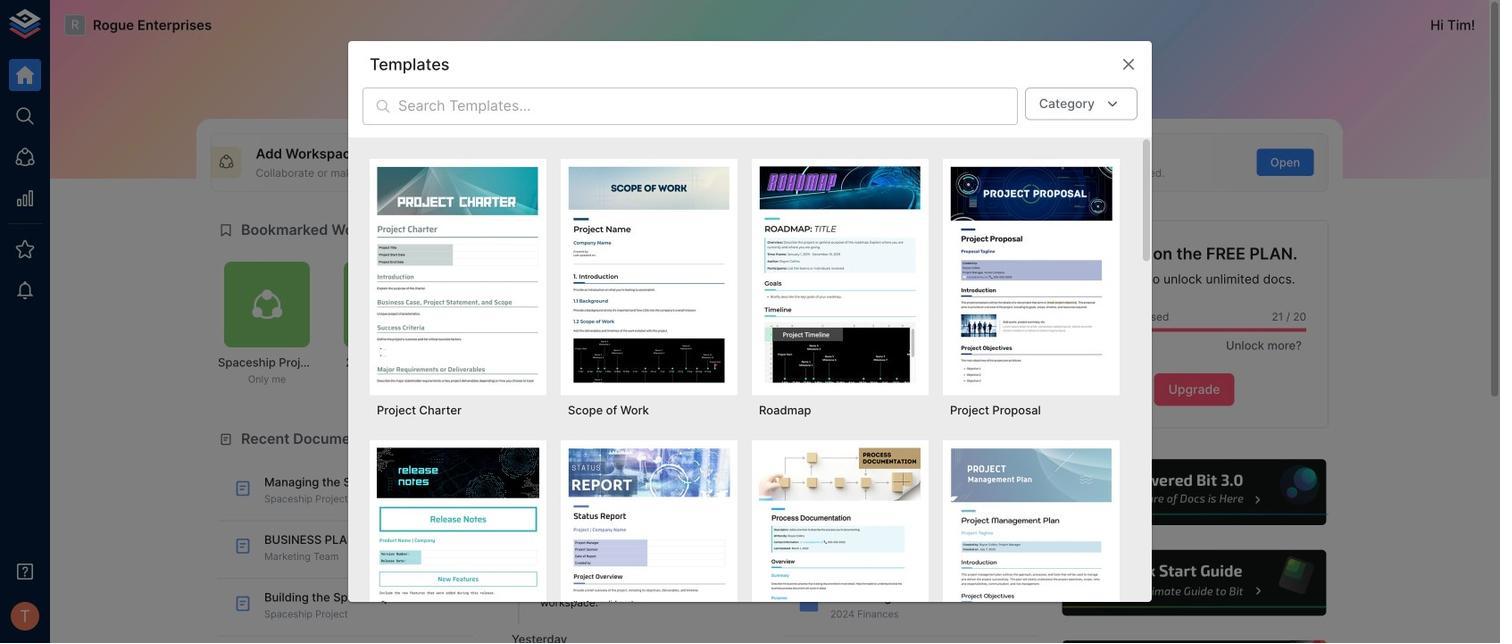 Task type: vqa. For each thing, say whether or not it's contained in the screenshot.
Search Templates... text field
yes



Task type: describe. For each thing, give the bounding box(es) containing it.
status report image
[[568, 448, 731, 643]]

3 help image from the top
[[1060, 638, 1329, 643]]

release notes image
[[377, 448, 540, 643]]

process documentation image
[[759, 448, 922, 643]]

2 help image from the top
[[1060, 548, 1329, 618]]



Task type: locate. For each thing, give the bounding box(es) containing it.
0 vertical spatial help image
[[1060, 457, 1329, 528]]

1 help image from the top
[[1060, 457, 1329, 528]]

2 vertical spatial help image
[[1060, 638, 1329, 643]]

project management plan image
[[950, 448, 1113, 643]]

Search Templates... text field
[[398, 88, 1018, 125]]

help image
[[1060, 457, 1329, 528], [1060, 548, 1329, 618], [1060, 638, 1329, 643]]

project proposal image
[[950, 166, 1113, 383]]

project charter image
[[377, 166, 540, 383]]

scope of work image
[[568, 166, 731, 383]]

dialog
[[348, 41, 1152, 643]]

1 vertical spatial help image
[[1060, 548, 1329, 618]]

roadmap image
[[759, 166, 922, 383]]



